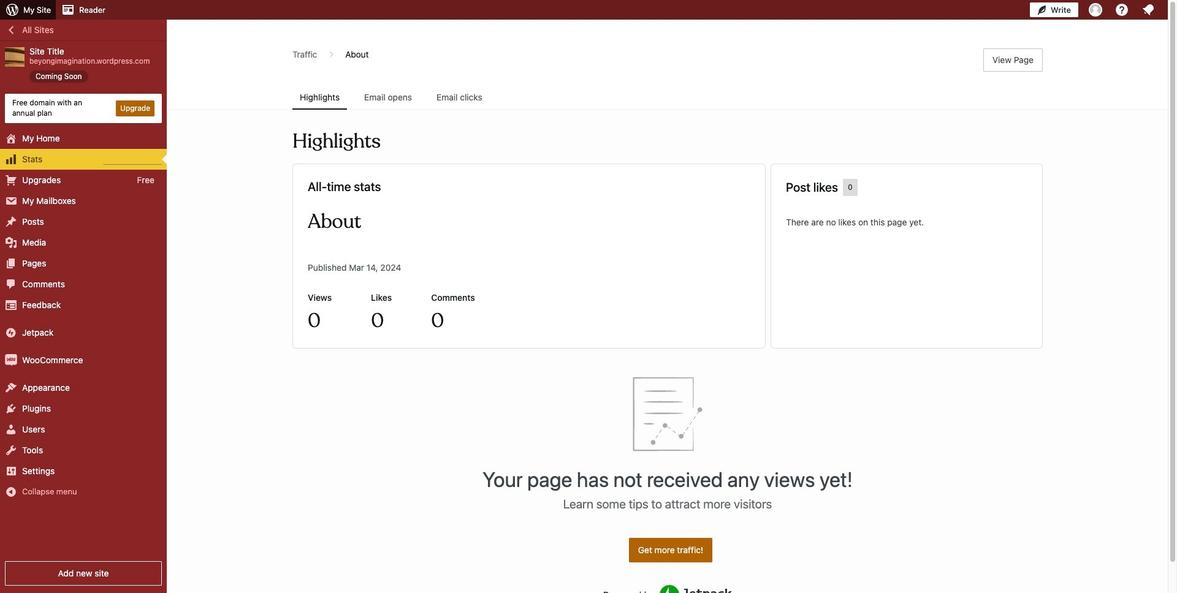 Task type: describe. For each thing, give the bounding box(es) containing it.
1 img image from the top
[[5, 327, 17, 339]]

help image
[[1115, 2, 1129, 17]]

manage your notifications image
[[1141, 2, 1156, 17]]



Task type: locate. For each thing, give the bounding box(es) containing it.
menu
[[292, 86, 1043, 110]]

main content
[[167, 48, 1168, 593]]

1 vertical spatial img image
[[5, 354, 17, 366]]

highest hourly views 0 image
[[104, 157, 162, 165]]

my profile image
[[1089, 3, 1102, 17]]

img image
[[5, 327, 17, 339], [5, 354, 17, 366]]

2 img image from the top
[[5, 354, 17, 366]]

0 vertical spatial img image
[[5, 327, 17, 339]]



Task type: vqa. For each thing, say whether or not it's contained in the screenshot.
1st List Item from the top of the page
no



